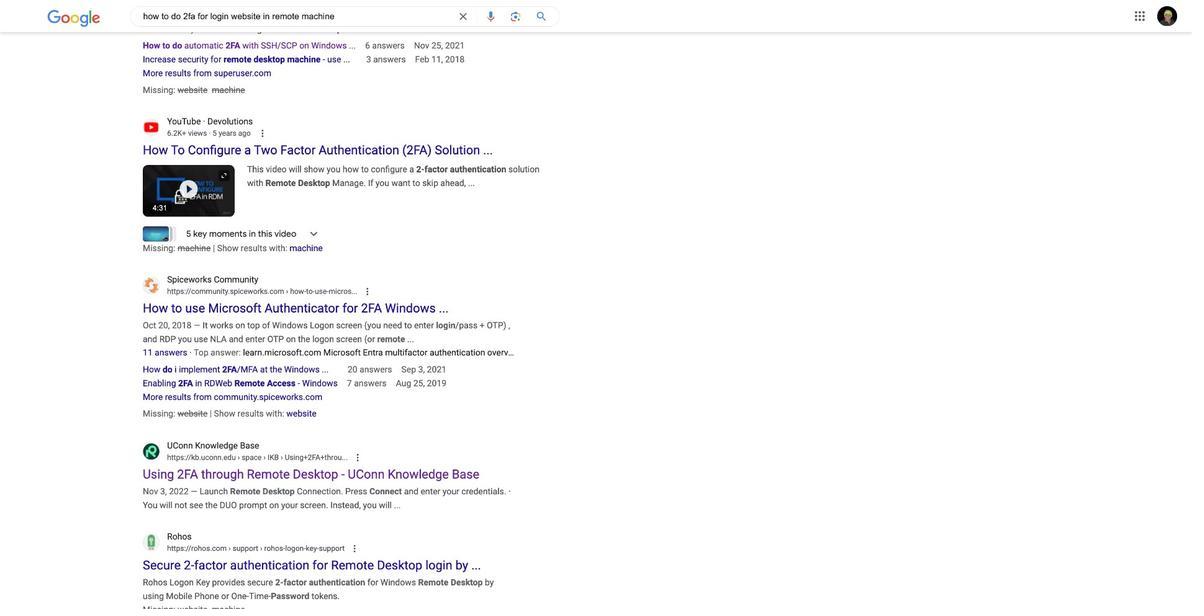 Task type: describe. For each thing, give the bounding box(es) containing it.
google image
[[47, 10, 101, 27]]

search by voice image
[[485, 10, 497, 23]]

search by image image
[[510, 10, 522, 23]]

Search text field
[[143, 10, 450, 26]]



Task type: vqa. For each thing, say whether or not it's contained in the screenshot.
Google Image
yes



Task type: locate. For each thing, give the bounding box(es) containing it.
None search field
[[0, 0, 560, 29]]

None text field
[[284, 288, 357, 296], [167, 544, 345, 555], [284, 288, 357, 296], [167, 544, 345, 555]]

None text field
[[167, 128, 251, 139], [167, 286, 357, 298], [167, 452, 348, 464], [236, 454, 348, 462], [227, 545, 345, 553], [167, 128, 251, 139], [167, 286, 357, 298], [167, 452, 348, 464], [236, 454, 348, 462], [227, 545, 345, 553]]



